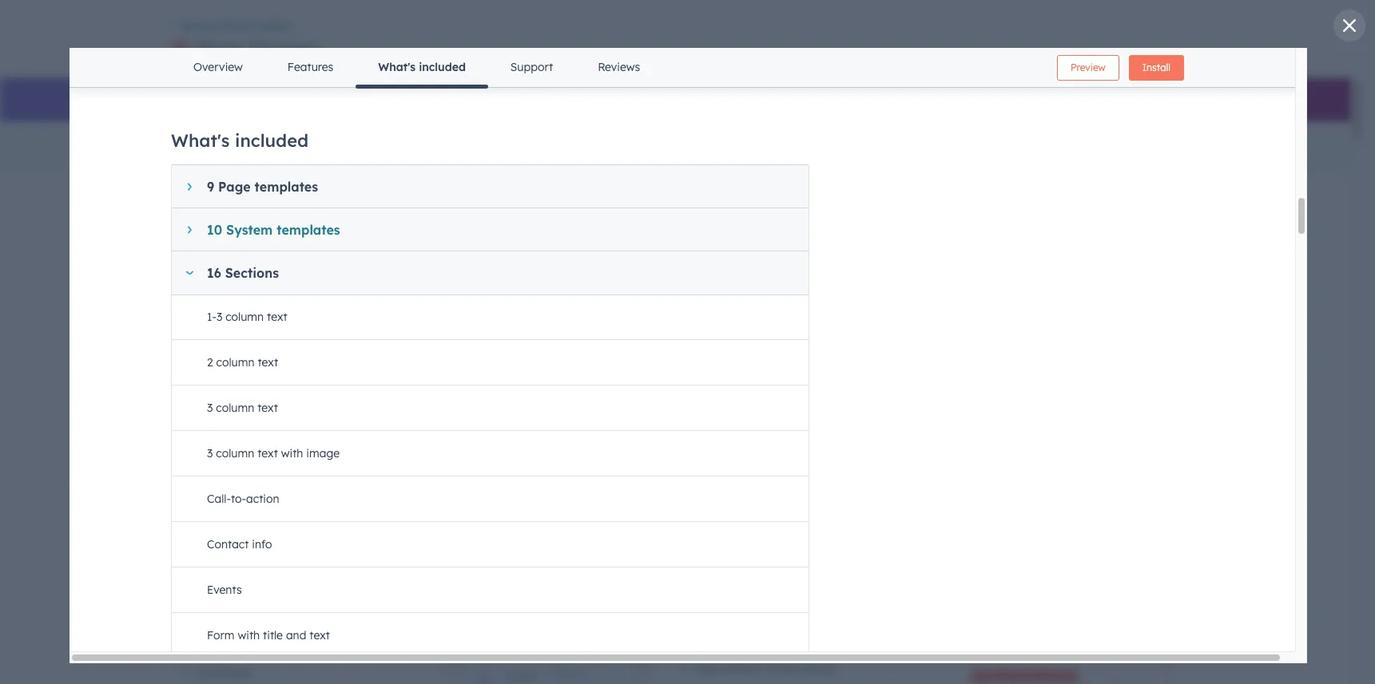 Task type: locate. For each thing, give the bounding box(es) containing it.
themes
[[247, 36, 317, 60]]

back
[[182, 20, 206, 32]]

shop
[[196, 36, 242, 60]]

theme
[[222, 20, 254, 32]]

back to theme library
[[182, 20, 292, 32]]

shop themes
[[196, 36, 317, 60]]

library
[[257, 20, 292, 32]]



Task type: vqa. For each thing, say whether or not it's contained in the screenshot.
In 3 business days (Friday)
no



Task type: describe. For each thing, give the bounding box(es) containing it.
close image
[[1343, 19, 1356, 32]]

back to theme library link
[[170, 20, 292, 32]]

to
[[209, 20, 219, 32]]



